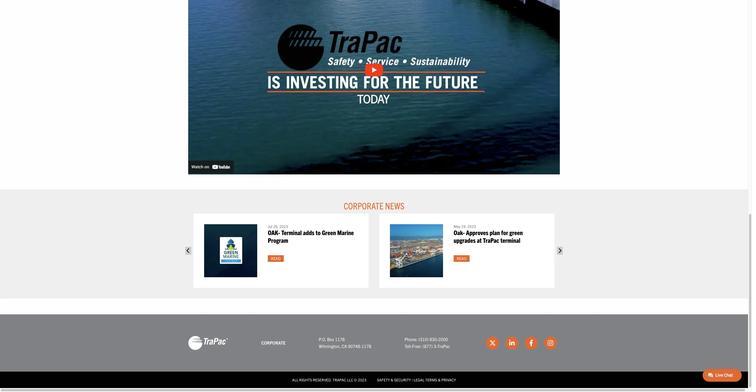 Task type: describe. For each thing, give the bounding box(es) containing it.
plan
[[490, 229, 500, 237]]

2023 for terminal
[[279, 224, 288, 229]]

corporate news main content
[[183, 0, 565, 299]]

830-
[[430, 337, 438, 343]]

may
[[454, 224, 460, 229]]

2023 inside footer
[[358, 378, 366, 383]]

for
[[501, 229, 508, 237]]

read link for oak- terminal adds to green marine program
[[268, 256, 284, 262]]

to
[[316, 229, 321, 237]]

©
[[354, 378, 357, 383]]

all
[[292, 378, 298, 383]]

upgrades
[[454, 236, 476, 244]]

phone:
[[405, 337, 417, 343]]

llc
[[347, 378, 353, 383]]

1 vertical spatial 1178
[[362, 344, 371, 349]]

oak-
[[268, 229, 280, 237]]

solid image
[[557, 247, 563, 255]]

trapac inside may 19, 2023 oak- approves plan for green upgrades at trapac terminal
[[483, 236, 499, 244]]

free:
[[412, 344, 422, 349]]

2000
[[438, 337, 448, 343]]

solid image
[[185, 247, 191, 255]]

1 & from the left
[[391, 378, 393, 383]]

all rights reserved. trapac llc © 2023
[[292, 378, 366, 383]]

rights
[[299, 378, 312, 383]]

marine
[[337, 229, 354, 237]]

corporate image
[[188, 336, 228, 351]]

corporate for corporate
[[261, 341, 286, 346]]

terms
[[425, 378, 437, 383]]

wilmington,
[[319, 344, 341, 349]]

(877)
[[423, 344, 433, 349]]

footer containing p.o. box 1178
[[0, 315, 748, 389]]

read link for oak- approves plan for green upgrades at trapac terminal
[[454, 256, 470, 262]]

90748-
[[348, 344, 362, 349]]

trapac
[[333, 378, 346, 383]]

|
[[412, 378, 413, 383]]

box
[[327, 337, 334, 343]]

terminal
[[281, 229, 302, 237]]

0 horizontal spatial 1178
[[335, 337, 345, 343]]

safety & security | legal terms & privacy
[[377, 378, 456, 383]]



Task type: vqa. For each thing, say whether or not it's contained in the screenshot.
Accident in Pacific Maritime Association Coast Accident Prevention Award – Coast Three-Year Reduction Award (OAK) 2013
no



Task type: locate. For each thing, give the bounding box(es) containing it.
jul
[[268, 224, 272, 229]]

program
[[268, 236, 288, 244]]

trapac down 2000
[[437, 344, 450, 349]]

2023 right 19,
[[467, 224, 476, 229]]

security
[[394, 378, 411, 383]]

1 horizontal spatial corporate
[[344, 200, 383, 212]]

footer
[[0, 315, 748, 389]]

trapac
[[483, 236, 499, 244], [437, 344, 450, 349]]

trapac right at on the bottom right of the page
[[483, 236, 499, 244]]

& right safety
[[391, 378, 393, 383]]

0 horizontal spatial trapac
[[437, 344, 450, 349]]

1 read link from the left
[[268, 256, 284, 262]]

read down upgrades
[[457, 256, 466, 261]]

safety & security link
[[377, 378, 411, 383]]

corporate news
[[344, 200, 404, 212]]

0 horizontal spatial read
[[271, 256, 281, 261]]

adds
[[303, 229, 314, 237]]

read link
[[268, 256, 284, 262], [454, 256, 470, 262]]

2 read from the left
[[457, 256, 466, 261]]

read down program
[[271, 256, 281, 261]]

corporate for corporate news
[[344, 200, 383, 212]]

1178
[[335, 337, 345, 343], [362, 344, 371, 349]]

may 19, 2023 oak- approves plan for green upgrades at trapac terminal
[[454, 224, 523, 244]]

& right terms
[[438, 378, 441, 383]]

safety
[[377, 378, 390, 383]]

read link down upgrades
[[454, 256, 470, 262]]

trapac inside phone: (310) 830-2000 toll-free: (877) 3-trapac
[[437, 344, 450, 349]]

(310)
[[418, 337, 429, 343]]

2023 right ©
[[358, 378, 366, 383]]

read for oak- terminal adds to green marine program
[[271, 256, 281, 261]]

1 read from the left
[[271, 256, 281, 261]]

1178 up ca
[[335, 337, 345, 343]]

1 horizontal spatial 1178
[[362, 344, 371, 349]]

at
[[477, 236, 482, 244]]

news
[[385, 200, 404, 212]]

1 vertical spatial trapac
[[437, 344, 450, 349]]

2 read link from the left
[[454, 256, 470, 262]]

0 vertical spatial trapac
[[483, 236, 499, 244]]

26,
[[273, 224, 279, 229]]

2023
[[279, 224, 288, 229], [467, 224, 476, 229], [358, 378, 366, 383]]

legal terms & privacy link
[[414, 378, 456, 383]]

privacy
[[441, 378, 456, 383]]

0 horizontal spatial &
[[391, 378, 393, 383]]

1 horizontal spatial 2023
[[358, 378, 366, 383]]

phone: (310) 830-2000 toll-free: (877) 3-trapac
[[405, 337, 450, 349]]

read link down program
[[268, 256, 284, 262]]

2023 inside "jul 26, 2023 oak- terminal adds to green marine program"
[[279, 224, 288, 229]]

&
[[391, 378, 393, 383], [438, 378, 441, 383]]

toll-
[[405, 344, 412, 349]]

1 vertical spatial corporate
[[261, 341, 286, 346]]

0 horizontal spatial read link
[[268, 256, 284, 262]]

1 horizontal spatial &
[[438, 378, 441, 383]]

approves
[[466, 229, 488, 237]]

corporate
[[344, 200, 383, 212], [261, 341, 286, 346]]

green
[[322, 229, 336, 237]]

2023 right 26,
[[279, 224, 288, 229]]

2023 for approves
[[467, 224, 476, 229]]

read
[[271, 256, 281, 261], [457, 256, 466, 261]]

jul 26, 2023 oak- terminal adds to green marine program
[[268, 224, 354, 244]]

p.o.
[[319, 337, 326, 343]]

terminal
[[500, 236, 520, 244]]

green
[[509, 229, 523, 237]]

legal
[[414, 378, 424, 383]]

1 horizontal spatial read
[[457, 256, 466, 261]]

1 horizontal spatial trapac
[[483, 236, 499, 244]]

read for oak- approves plan for green upgrades at trapac terminal
[[457, 256, 466, 261]]

0 horizontal spatial corporate
[[261, 341, 286, 346]]

2 horizontal spatial 2023
[[467, 224, 476, 229]]

2 & from the left
[[438, 378, 441, 383]]

1 horizontal spatial read link
[[454, 256, 470, 262]]

0 vertical spatial 1178
[[335, 337, 345, 343]]

corporate inside main content
[[344, 200, 383, 212]]

0 vertical spatial corporate
[[344, 200, 383, 212]]

oak-
[[454, 229, 465, 237]]

1178 right ca
[[362, 344, 371, 349]]

ca
[[342, 344, 347, 349]]

19,
[[461, 224, 467, 229]]

2023 inside may 19, 2023 oak- approves plan for green upgrades at trapac terminal
[[467, 224, 476, 229]]

0 horizontal spatial 2023
[[279, 224, 288, 229]]

3-
[[434, 344, 437, 349]]

p.o. box 1178 wilmington, ca 90748-1178
[[319, 337, 371, 349]]

reserved.
[[313, 378, 332, 383]]



